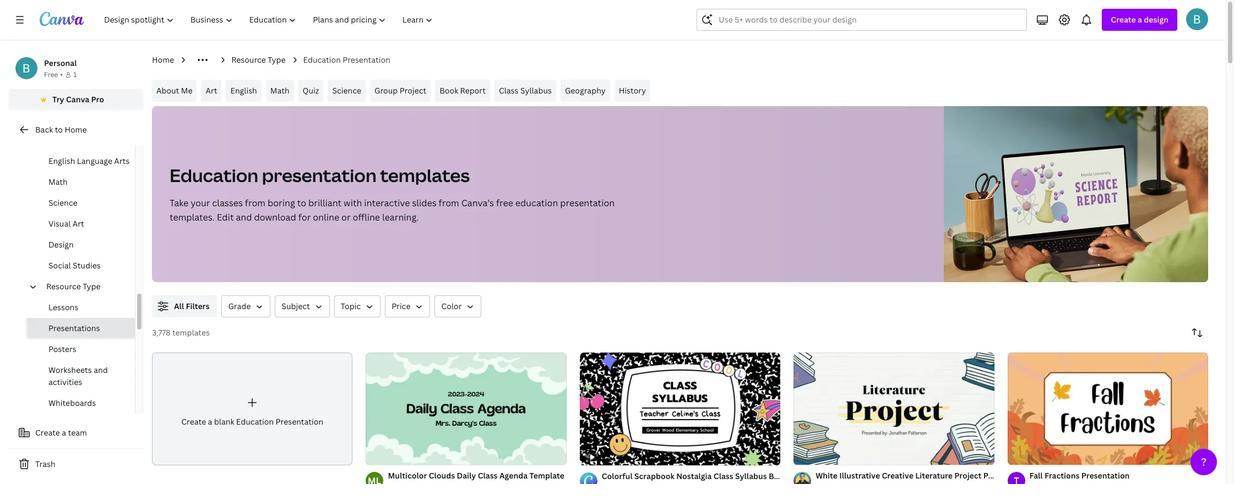 Task type: locate. For each thing, give the bounding box(es) containing it.
fractions
[[1045, 471, 1080, 482]]

quiz link
[[298, 80, 324, 102]]

1 vertical spatial to
[[297, 197, 306, 209]]

book report link
[[435, 80, 490, 102]]

create left 'team'
[[35, 428, 60, 439]]

science link
[[328, 80, 366, 102], [26, 193, 135, 214]]

1 horizontal spatial science link
[[328, 80, 366, 102]]

with
[[344, 197, 362, 209]]

a for team
[[62, 428, 66, 439]]

0 horizontal spatial type
[[83, 282, 101, 292]]

1 horizontal spatial from
[[439, 197, 459, 209]]

subject up english language arts link
[[46, 135, 75, 145]]

1 horizontal spatial resource type
[[231, 55, 286, 65]]

canva's
[[462, 197, 494, 209]]

resource type inside button
[[46, 282, 101, 292]]

try canva pro button
[[9, 89, 143, 110]]

0 horizontal spatial art
[[73, 219, 84, 229]]

0 horizontal spatial resource
[[46, 282, 81, 292]]

create a design
[[1111, 14, 1169, 25]]

1 of from the left
[[379, 453, 387, 461]]

1 horizontal spatial create
[[181, 417, 206, 428]]

a left 'design'
[[1138, 14, 1143, 25]]

of for fall fractions presentation
[[1021, 453, 1029, 461]]

1 vertical spatial resource type
[[46, 282, 101, 292]]

presentation
[[262, 164, 377, 187], [560, 197, 615, 209]]

all filters
[[174, 301, 210, 312]]

class inside multicolor clouds daily class agenda template link
[[478, 471, 498, 482]]

0 vertical spatial subject
[[46, 135, 75, 145]]

resource type up english link
[[231, 55, 286, 65]]

project right the group
[[400, 85, 427, 96]]

presentations
[[48, 323, 100, 334]]

0 horizontal spatial to
[[55, 125, 63, 135]]

class inside colorful scrapbook nostalgia class syllabus blank education presentation link
[[714, 472, 734, 482]]

0 horizontal spatial a
[[62, 428, 66, 439]]

of inside the 1 of 10 link
[[1021, 453, 1029, 461]]

1 horizontal spatial syllabus
[[736, 472, 767, 482]]

0 vertical spatial a
[[1138, 14, 1143, 25]]

from
[[245, 197, 266, 209], [439, 197, 459, 209]]

of inside 1 of 11 link
[[379, 453, 387, 461]]

multicolor clouds daily class agenda template
[[388, 471, 565, 482]]

and inside the take your classes from boring to brilliant with interactive slides from canva's free education presentation templates. edit and download for online or offline learning.
[[236, 212, 252, 224]]

of for multicolor clouds daily class agenda template
[[379, 453, 387, 461]]

science
[[332, 85, 361, 96], [48, 198, 77, 208]]

2 horizontal spatial of
[[1021, 453, 1029, 461]]

maddy lyons element
[[366, 473, 384, 485]]

2 horizontal spatial a
[[1138, 14, 1143, 25]]

0 horizontal spatial home
[[65, 125, 87, 135]]

0 horizontal spatial templates
[[172, 328, 210, 338]]

2 from from the left
[[439, 197, 459, 209]]

class right the daily
[[478, 471, 498, 482]]

education down 1 of 13
[[792, 472, 830, 482]]

syllabus left "blank"
[[736, 472, 767, 482]]

type down studies
[[83, 282, 101, 292]]

social studies
[[48, 261, 101, 271]]

to right back on the left top of the page
[[55, 125, 63, 135]]

history
[[619, 85, 646, 96]]

1 horizontal spatial science
[[332, 85, 361, 96]]

1 left 11
[[374, 453, 377, 461]]

resource up english link
[[231, 55, 266, 65]]

0 horizontal spatial of
[[379, 453, 387, 461]]

visual art
[[48, 219, 84, 229]]

1 vertical spatial syllabus
[[736, 472, 767, 482]]

home
[[152, 55, 174, 65], [65, 125, 87, 135]]

0 vertical spatial english
[[231, 85, 257, 96]]

subject for the leftmost "subject" button
[[46, 135, 75, 145]]

math
[[270, 85, 290, 96], [48, 177, 68, 187]]

create inside button
[[35, 428, 60, 439]]

syllabus
[[521, 85, 552, 96], [736, 472, 767, 482]]

english right art link
[[231, 85, 257, 96]]

1 of 13
[[802, 453, 823, 461]]

3,778
[[152, 328, 171, 338]]

0 horizontal spatial and
[[94, 365, 108, 376]]

syllabus left geography
[[521, 85, 552, 96]]

subject right grade button
[[282, 301, 310, 312]]

0 vertical spatial presentation
[[262, 164, 377, 187]]

and right edit
[[236, 212, 252, 224]]

1 horizontal spatial to
[[297, 197, 306, 209]]

1 horizontal spatial english
[[231, 85, 257, 96]]

0 vertical spatial to
[[55, 125, 63, 135]]

1 vertical spatial home
[[65, 125, 87, 135]]

0 horizontal spatial math link
[[26, 172, 135, 193]]

1 vertical spatial subject
[[282, 301, 310, 312]]

0 horizontal spatial science link
[[26, 193, 135, 214]]

top level navigation element
[[97, 9, 443, 31]]

science down education presentation
[[332, 85, 361, 96]]

1 vertical spatial subject button
[[275, 296, 330, 318]]

0 vertical spatial science
[[332, 85, 361, 96]]

classes
[[212, 197, 243, 209]]

1 vertical spatial a
[[208, 417, 212, 428]]

1 vertical spatial science link
[[26, 193, 135, 214]]

0 horizontal spatial from
[[245, 197, 266, 209]]

history link
[[615, 80, 651, 102]]

0 horizontal spatial english
[[48, 156, 75, 166]]

whiteboards link
[[26, 393, 135, 414]]

0 vertical spatial subject button
[[42, 130, 128, 151]]

resource inside button
[[46, 282, 81, 292]]

math link down english language arts
[[26, 172, 135, 193]]

create a team button
[[9, 423, 143, 445]]

science link down education presentation
[[328, 80, 366, 102]]

type inside button
[[83, 282, 101, 292]]

home down try canva pro button
[[65, 125, 87, 135]]

create left 'design'
[[1111, 14, 1136, 25]]

1 horizontal spatial and
[[236, 212, 252, 224]]

filters
[[186, 301, 210, 312]]

a left 'team'
[[62, 428, 66, 439]]

1 vertical spatial and
[[94, 365, 108, 376]]

to inside the take your classes from boring to brilliant with interactive slides from canva's free education presentation templates. edit and download for online or offline learning.
[[297, 197, 306, 209]]

presentation right education
[[560, 197, 615, 209]]

lessons link
[[26, 298, 135, 318]]

activities
[[48, 377, 82, 388]]

about
[[156, 85, 179, 96]]

art right me
[[206, 85, 217, 96]]

0 horizontal spatial create
[[35, 428, 60, 439]]

of for white illustrative creative literature project presentation
[[807, 453, 815, 461]]

0 vertical spatial syllabus
[[521, 85, 552, 96]]

english for english
[[231, 85, 257, 96]]

brad klo image
[[1187, 8, 1209, 30]]

visual
[[48, 219, 71, 229]]

1 horizontal spatial class
[[499, 85, 519, 96]]

create a blank education presentation link
[[152, 353, 353, 466]]

english
[[231, 85, 257, 96], [48, 156, 75, 166]]

of left "13"
[[807, 453, 815, 461]]

1 horizontal spatial of
[[807, 453, 815, 461]]

a inside dropdown button
[[1138, 14, 1143, 25]]

Sort by button
[[1187, 322, 1209, 344]]

1 horizontal spatial subject
[[282, 301, 310, 312]]

Search search field
[[719, 9, 1021, 30]]

free
[[44, 70, 58, 79]]

1 vertical spatial create
[[181, 417, 206, 428]]

to
[[55, 125, 63, 135], [297, 197, 306, 209]]

worksheets
[[48, 365, 92, 376]]

create for create a blank education presentation
[[181, 417, 206, 428]]

1 horizontal spatial presentation
[[560, 197, 615, 209]]

None search field
[[697, 9, 1028, 31]]

type down top level navigation element
[[268, 55, 286, 65]]

templates down the all filters
[[172, 328, 210, 338]]

report
[[460, 85, 486, 96]]

1 horizontal spatial a
[[208, 417, 212, 428]]

1 left "13"
[[802, 453, 805, 461]]

english down back to home
[[48, 156, 75, 166]]

education up quiz
[[303, 55, 341, 65]]

2 vertical spatial create
[[35, 428, 60, 439]]

0 vertical spatial math link
[[266, 80, 294, 102]]

0 vertical spatial project
[[400, 85, 427, 96]]

math left quiz
[[270, 85, 290, 96]]

0 horizontal spatial presentation
[[262, 164, 377, 187]]

class for multicolor clouds daily class agenda template
[[478, 471, 498, 482]]

2 horizontal spatial class
[[714, 472, 734, 482]]

3 of from the left
[[1021, 453, 1029, 461]]

a inside button
[[62, 428, 66, 439]]

class
[[499, 85, 519, 96], [478, 471, 498, 482], [714, 472, 734, 482]]

1 horizontal spatial math
[[270, 85, 290, 96]]

taylor.a.education element
[[1008, 473, 1026, 485]]

class right nostalgia
[[714, 472, 734, 482]]

0 horizontal spatial math
[[48, 177, 68, 187]]

create left blank
[[181, 417, 206, 428]]

1 of 11
[[374, 453, 395, 461]]

to up for
[[297, 197, 306, 209]]

templates up slides
[[380, 164, 470, 187]]

2 of from the left
[[807, 453, 815, 461]]

math link left quiz link
[[266, 80, 294, 102]]

of left 10
[[1021, 453, 1029, 461]]

and down posters link
[[94, 365, 108, 376]]

project right literature at the right of page
[[955, 471, 982, 482]]

0 vertical spatial art
[[206, 85, 217, 96]]

group project link
[[370, 80, 431, 102]]

math link
[[266, 80, 294, 102], [26, 172, 135, 193]]

price button
[[385, 296, 431, 318]]

0 horizontal spatial resource type
[[46, 282, 101, 292]]

science up visual art
[[48, 198, 77, 208]]

resource type down social studies
[[46, 282, 101, 292]]

from up download
[[245, 197, 266, 209]]

art right visual
[[73, 219, 84, 229]]

create inside dropdown button
[[1111, 14, 1136, 25]]

1 of 11 link
[[366, 353, 567, 466]]

create a design button
[[1103, 9, 1178, 31]]

resource type
[[231, 55, 286, 65], [46, 282, 101, 292]]

1 vertical spatial project
[[955, 471, 982, 482]]

a left blank
[[208, 417, 212, 428]]

1 horizontal spatial resource
[[231, 55, 266, 65]]

design
[[1144, 14, 1169, 25]]

subject
[[46, 135, 75, 145], [282, 301, 310, 312]]

worksheets and activities
[[48, 365, 108, 388]]

resource type button
[[42, 277, 128, 298]]

subject button left 'topic'
[[275, 296, 330, 318]]

of inside 1 of 13 link
[[807, 453, 815, 461]]

1 horizontal spatial templates
[[380, 164, 470, 187]]

subject button
[[42, 130, 128, 151], [275, 296, 330, 318]]

presentation up brilliant
[[262, 164, 377, 187]]

1 vertical spatial type
[[83, 282, 101, 292]]

color
[[442, 301, 462, 312]]

fall fractions presentation
[[1030, 471, 1130, 482]]

1 horizontal spatial home
[[152, 55, 174, 65]]

math down english language arts link
[[48, 177, 68, 187]]

language
[[77, 156, 112, 166]]

1 vertical spatial templates
[[172, 328, 210, 338]]

0 vertical spatial resource type
[[231, 55, 286, 65]]

class right report at left
[[499, 85, 519, 96]]

1 horizontal spatial type
[[268, 55, 286, 65]]

from right slides
[[439, 197, 459, 209]]

1 vertical spatial english
[[48, 156, 75, 166]]

literature
[[916, 471, 953, 482]]

0 vertical spatial templates
[[380, 164, 470, 187]]

1 vertical spatial science
[[48, 198, 77, 208]]

art
[[206, 85, 217, 96], [73, 219, 84, 229]]

0 vertical spatial create
[[1111, 14, 1136, 25]]

create a blank education presentation
[[181, 417, 323, 428]]

0 vertical spatial and
[[236, 212, 252, 224]]

me
[[181, 85, 193, 96]]

colorful scrapbook nostalgia class syllabus blank education presentation link
[[602, 471, 880, 483]]

2 horizontal spatial create
[[1111, 14, 1136, 25]]

create
[[1111, 14, 1136, 25], [181, 417, 206, 428], [35, 428, 60, 439]]

1 left 10
[[1016, 453, 1019, 461]]

1 vertical spatial presentation
[[560, 197, 615, 209]]

0 horizontal spatial class
[[478, 471, 498, 482]]

back to home link
[[9, 119, 143, 141]]

resource up the lessons
[[46, 282, 81, 292]]

0 horizontal spatial subject
[[46, 135, 75, 145]]

home up about
[[152, 55, 174, 65]]

1 vertical spatial resource
[[46, 282, 81, 292]]

1 horizontal spatial project
[[955, 471, 982, 482]]

of left 11
[[379, 453, 387, 461]]

colorful
[[602, 472, 633, 482]]

white
[[816, 471, 838, 482]]

subject button up english language arts
[[42, 130, 128, 151]]

book
[[440, 85, 458, 96]]

project
[[400, 85, 427, 96], [955, 471, 982, 482]]

13
[[816, 453, 823, 461]]

science link up visual art
[[26, 193, 135, 214]]

2 vertical spatial a
[[62, 428, 66, 439]]

templates.
[[170, 212, 215, 224]]

trash
[[35, 459, 55, 470]]



Task type: describe. For each thing, give the bounding box(es) containing it.
your
[[191, 197, 210, 209]]

social
[[48, 261, 71, 271]]

subject for the rightmost "subject" button
[[282, 301, 310, 312]]

topic
[[341, 301, 361, 312]]

online
[[313, 212, 339, 224]]

create for create a design
[[1111, 14, 1136, 25]]

offline
[[353, 212, 380, 224]]

1 of 10 link
[[1008, 353, 1209, 466]]

nostalgia
[[677, 472, 712, 482]]

posters
[[48, 344, 76, 355]]

1 for fall fractions presentation
[[1016, 453, 1019, 461]]

education presentation
[[303, 55, 391, 65]]

create for create a team
[[35, 428, 60, 439]]

class inside class syllabus link
[[499, 85, 519, 96]]

social studies link
[[26, 256, 135, 277]]

learning.
[[382, 212, 419, 224]]

edit
[[217, 212, 234, 224]]

multicolor clouds daily class agenda template link
[[388, 471, 565, 483]]

worksheets and activities link
[[26, 360, 135, 393]]

t link
[[1008, 473, 1026, 485]]

1 vertical spatial art
[[73, 219, 84, 229]]

about me link
[[152, 80, 197, 102]]

0 vertical spatial home
[[152, 55, 174, 65]]

fall fractions presentation link
[[1030, 471, 1141, 483]]

ml link
[[366, 473, 384, 485]]

class for colorful scrapbook nostalgia class syllabus blank education presentation
[[714, 472, 734, 482]]

arts
[[114, 156, 130, 166]]

book report
[[440, 85, 486, 96]]

brilliant
[[309, 197, 342, 209]]

slides
[[412, 197, 437, 209]]

posters link
[[26, 339, 135, 360]]

and inside worksheets and activities
[[94, 365, 108, 376]]

group project
[[375, 85, 427, 96]]

canva
[[66, 94, 89, 105]]

1 from from the left
[[245, 197, 266, 209]]

all filters button
[[152, 296, 217, 318]]

0 vertical spatial resource
[[231, 55, 266, 65]]

scrapbook
[[635, 472, 675, 482]]

taylor.a.education image
[[1008, 473, 1026, 485]]

take your classes from boring to brilliant with interactive slides from canva's free education presentation templates. edit and download for online or offline learning.
[[170, 197, 615, 224]]

english language arts
[[48, 156, 130, 166]]

multicolor clouds daily class agenda template image
[[366, 353, 567, 466]]

1 right •
[[73, 70, 77, 79]]

3,778 templates
[[152, 328, 210, 338]]

free
[[496, 197, 513, 209]]

education presentation templates
[[170, 164, 470, 187]]

daily
[[457, 471, 476, 482]]

0 vertical spatial math
[[270, 85, 290, 96]]

1 for white illustrative creative literature project presentation
[[802, 453, 805, 461]]

•
[[60, 70, 63, 79]]

0 horizontal spatial syllabus
[[521, 85, 552, 96]]

back to home
[[35, 125, 87, 135]]

fall fractions presentation image
[[1008, 353, 1209, 466]]

design
[[48, 240, 74, 250]]

design link
[[26, 235, 135, 256]]

education up classes
[[170, 164, 258, 187]]

art link
[[201, 80, 222, 102]]

a for blank
[[208, 417, 212, 428]]

visual art link
[[26, 214, 135, 235]]

presentation inside the take your classes from boring to brilliant with interactive slides from canva's free education presentation templates. edit and download for online or offline learning.
[[560, 197, 615, 209]]

take
[[170, 197, 189, 209]]

1 vertical spatial math
[[48, 177, 68, 187]]

studies
[[73, 261, 101, 271]]

1 horizontal spatial art
[[206, 85, 217, 96]]

interactive
[[364, 197, 410, 209]]

10
[[1030, 453, 1038, 461]]

education
[[516, 197, 558, 209]]

blank
[[214, 417, 234, 428]]

geography link
[[561, 80, 610, 102]]

grade
[[228, 301, 251, 312]]

english link
[[226, 80, 262, 102]]

color button
[[435, 296, 482, 318]]

multicolor
[[388, 471, 427, 482]]

create a blank education presentation element
[[152, 353, 353, 466]]

english language arts link
[[26, 151, 135, 172]]

class syllabus link
[[495, 80, 556, 102]]

lessons
[[48, 302, 78, 313]]

0 vertical spatial science link
[[328, 80, 366, 102]]

whiteboards
[[48, 398, 96, 409]]

group
[[375, 85, 398, 96]]

quiz
[[303, 85, 319, 96]]

colorful scrapbook nostalgia class syllabus blank education presentation
[[602, 472, 880, 482]]

white illustrative creative literature project presentation
[[816, 471, 1032, 482]]

0 horizontal spatial science
[[48, 198, 77, 208]]

a for design
[[1138, 14, 1143, 25]]

1 horizontal spatial subject button
[[275, 296, 330, 318]]

1 for multicolor clouds daily class agenda template
[[374, 453, 377, 461]]

grade button
[[222, 296, 271, 318]]

0 horizontal spatial subject button
[[42, 130, 128, 151]]

education right blank
[[236, 417, 274, 428]]

creative
[[882, 471, 914, 482]]

1 horizontal spatial math link
[[266, 80, 294, 102]]

or
[[342, 212, 351, 224]]

price
[[392, 301, 411, 312]]

trash link
[[9, 454, 143, 476]]

free •
[[44, 70, 63, 79]]

download
[[254, 212, 296, 224]]

about me
[[156, 85, 193, 96]]

0 vertical spatial type
[[268, 55, 286, 65]]

for
[[298, 212, 311, 224]]

white illustrative creative literature project presentation image
[[794, 353, 995, 466]]

personal
[[44, 58, 77, 68]]

back
[[35, 125, 53, 135]]

0 horizontal spatial project
[[400, 85, 427, 96]]

geography
[[565, 85, 606, 96]]

fall
[[1030, 471, 1043, 482]]

maddy lyons image
[[366, 473, 384, 485]]

1 vertical spatial math link
[[26, 172, 135, 193]]

english for english language arts
[[48, 156, 75, 166]]



Task type: vqa. For each thing, say whether or not it's contained in the screenshot.
Geography
yes



